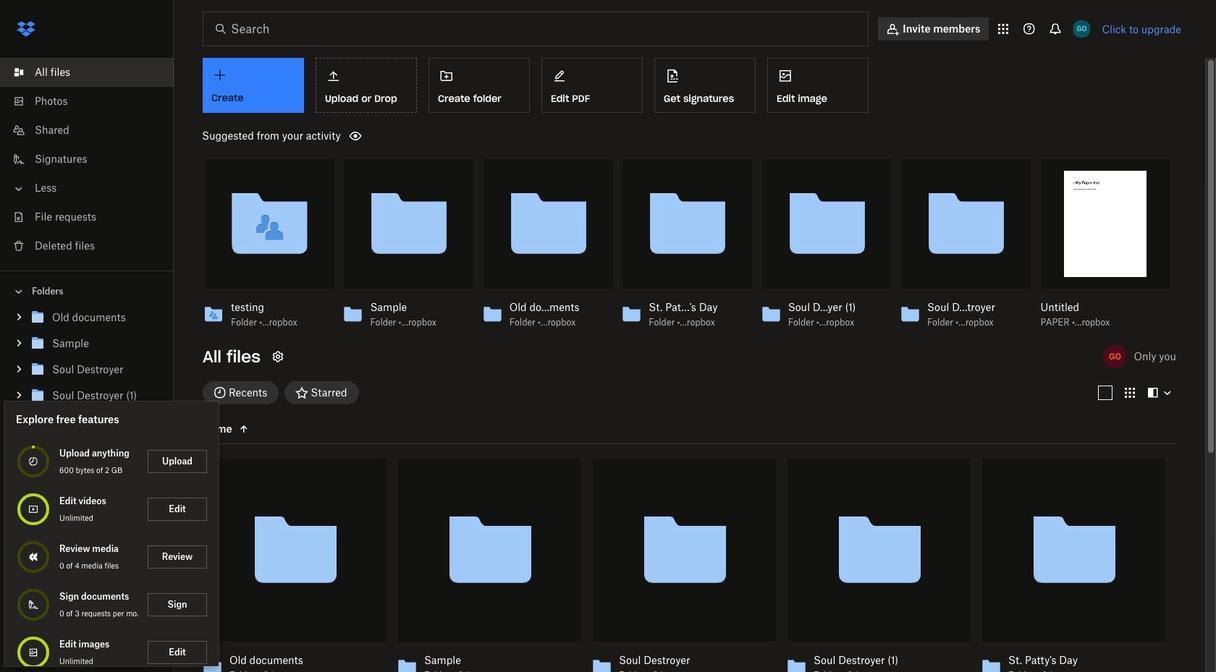 Task type: locate. For each thing, give the bounding box(es) containing it.
quota usage progress bar
[[16, 445, 51, 479], [16, 492, 51, 527], [16, 540, 51, 575], [16, 588, 51, 623], [14, 635, 38, 658], [16, 636, 51, 671]]

group
[[0, 302, 174, 472]]

list item
[[0, 58, 174, 87]]

folder, old documents row
[[198, 459, 387, 673]]

menu
[[4, 402, 219, 673]]

folder, soul destroyer (1) row
[[782, 459, 971, 673]]

list
[[0, 49, 174, 271]]

folder, sample row
[[392, 459, 581, 673]]



Task type: vqa. For each thing, say whether or not it's contained in the screenshot.
"Dropbox" icon
yes



Task type: describe. For each thing, give the bounding box(es) containing it.
folder, soul destroyer row
[[587, 459, 776, 673]]

folder, st. patty's day row
[[977, 459, 1166, 673]]

less image
[[12, 182, 26, 196]]

dropbox image
[[12, 14, 41, 43]]



